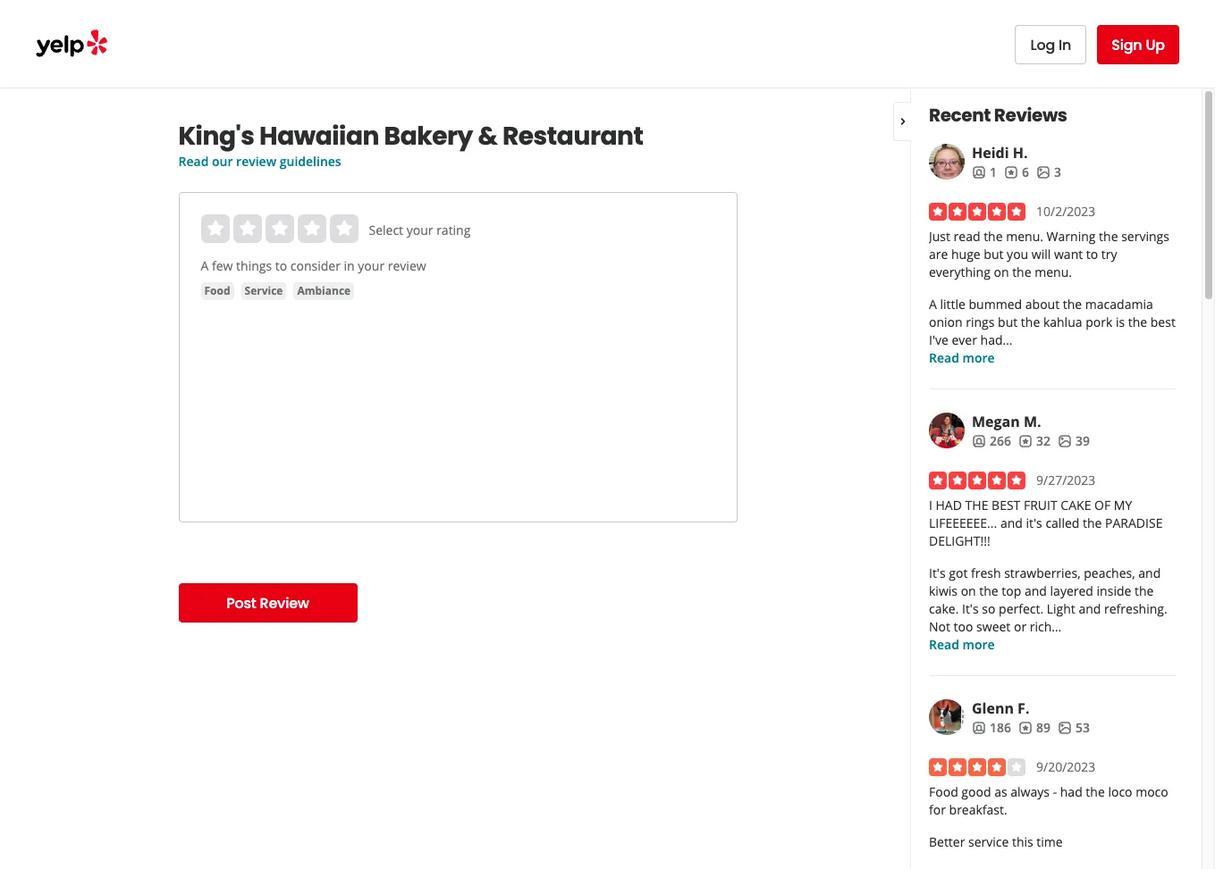 Task type: vqa. For each thing, say whether or not it's contained in the screenshot.
Services associated with Auto Services
no



Task type: describe. For each thing, give the bounding box(es) containing it.
sign
[[1112, 34, 1142, 55]]

read for heidi h.
[[929, 350, 959, 367]]

time
[[1037, 834, 1063, 851]]

too
[[954, 619, 973, 636]]

restaurant
[[502, 119, 643, 154]]

9/27/2023
[[1036, 472, 1096, 489]]

up
[[1146, 34, 1165, 55]]

fruit
[[1024, 497, 1057, 514]]

will
[[1032, 246, 1051, 263]]

it's got fresh strawberries, peaches, and kiwis on the top and layered inside the cake. it's so perfect. light and refreshing. not too sweet or rich…
[[929, 565, 1167, 636]]

recent reviews
[[929, 103, 1067, 128]]

in
[[344, 257, 355, 274]]

the up kahlua
[[1063, 296, 1082, 313]]

reviews
[[994, 103, 1067, 128]]

friends element for glenn f.
[[972, 720, 1011, 738]]

review
[[260, 593, 309, 614]]

of
[[1094, 497, 1111, 514]]

16 review v2 image for h.
[[1004, 165, 1018, 180]]

16 friends v2 image for heidi h.
[[972, 165, 986, 180]]

0 horizontal spatial your
[[358, 257, 385, 274]]

read our review guidelines link
[[178, 153, 341, 170]]

16 friends v2 image for glenn f.
[[972, 721, 986, 736]]

but inside just read the menu. warning the servings are huge but you will want to try everything on the menu.
[[984, 246, 1004, 263]]

service
[[968, 834, 1009, 851]]

photos element for glenn f.
[[1058, 720, 1090, 738]]

read inside the king's hawaiian bakery & restaurant read our review guidelines
[[178, 153, 209, 170]]

10/2/2023
[[1036, 203, 1096, 220]]

read more button for megan m.
[[929, 637, 995, 654]]

top
[[1002, 583, 1021, 600]]

h.
[[1013, 143, 1028, 163]]

the down you
[[1012, 264, 1031, 281]]

glenn
[[972, 699, 1014, 719]]

sign up button
[[1097, 25, 1179, 64]]

6
[[1022, 164, 1029, 181]]

layered
[[1050, 583, 1093, 600]]

the inside food good as always - had the loco moco for breakfast.
[[1086, 784, 1105, 801]]

read more for megan m.
[[929, 637, 995, 654]]

about
[[1025, 296, 1060, 313]]

you
[[1007, 246, 1028, 263]]

perfect.
[[999, 601, 1044, 618]]

consider
[[290, 257, 341, 274]]

16 photos v2 image for megan m.
[[1058, 434, 1072, 449]]

in
[[1059, 34, 1071, 55]]

266
[[990, 433, 1011, 450]]

sign up
[[1112, 34, 1165, 55]]

i had the best fruit cake of my lifeeeeee... and it's called the paradise delight!!!
[[929, 497, 1163, 550]]

little
[[940, 296, 965, 313]]

light
[[1047, 601, 1075, 618]]

read
[[954, 228, 980, 245]]

the right read
[[984, 228, 1003, 245]]

things
[[236, 257, 272, 274]]

photo of glenn f. image
[[929, 700, 965, 736]]

rich…
[[1030, 619, 1062, 636]]

want
[[1054, 246, 1083, 263]]

post
[[226, 593, 256, 614]]

better service this time
[[929, 834, 1063, 851]]

just read the menu. warning the servings are huge but you will want to try everything on the menu.
[[929, 228, 1169, 281]]

a for a few things to consider in your review
[[201, 257, 209, 274]]

heidi
[[972, 143, 1009, 163]]

called
[[1046, 515, 1080, 532]]

got
[[949, 565, 968, 582]]

pork
[[1086, 314, 1113, 331]]

read more button for heidi h.
[[929, 350, 995, 367]]

39
[[1076, 433, 1090, 450]]

try
[[1101, 246, 1117, 263]]

lifeeeeee...
[[929, 515, 997, 532]]

reviews element for f.
[[1018, 720, 1051, 738]]

186
[[990, 720, 1011, 737]]

best
[[1151, 314, 1176, 331]]

16 photos v2 image for glenn f.
[[1058, 721, 1072, 736]]

and inside i had the best fruit cake of my lifeeeeee... and it's called the paradise delight!!!
[[1000, 515, 1023, 532]]

just
[[929, 228, 950, 245]]

on inside it's got fresh strawberries, peaches, and kiwis on the top and layered inside the cake. it's so perfect. light and refreshing. not too sweet or rich…
[[961, 583, 976, 600]]

0 vertical spatial menu.
[[1006, 228, 1043, 245]]

f.
[[1018, 699, 1030, 719]]

better
[[929, 834, 965, 851]]

so
[[982, 601, 996, 618]]

friends element for megan m.
[[972, 433, 1011, 451]]

moco
[[1136, 784, 1168, 801]]

megan m.
[[972, 412, 1041, 432]]

and up refreshing.
[[1138, 565, 1161, 582]]

1 vertical spatial menu.
[[1035, 264, 1072, 281]]

the up so
[[979, 583, 998, 600]]

food good as always - had the loco moco for breakfast.
[[929, 784, 1168, 819]]

had…
[[980, 332, 1013, 349]]

onion
[[929, 314, 963, 331]]

the right is
[[1128, 314, 1147, 331]]

warning
[[1047, 228, 1096, 245]]

breakfast.
[[949, 802, 1007, 819]]

photo of heidi h. image
[[929, 144, 965, 180]]

16 review v2 image
[[1018, 721, 1033, 736]]

megan
[[972, 412, 1020, 432]]

food for food
[[204, 283, 230, 299]]

5 star rating image for heidi h.
[[929, 203, 1026, 221]]



Task type: locate. For each thing, give the bounding box(es) containing it.
5 star rating image up read
[[929, 203, 1026, 221]]

ever
[[952, 332, 977, 349]]

a
[[201, 257, 209, 274], [929, 296, 937, 313]]

1 more from the top
[[962, 350, 995, 367]]

but
[[984, 246, 1004, 263], [998, 314, 1018, 331]]

the
[[984, 228, 1003, 245], [1099, 228, 1118, 245], [1012, 264, 1031, 281], [1063, 296, 1082, 313], [1021, 314, 1040, 331], [1128, 314, 1147, 331], [1083, 515, 1102, 532], [979, 583, 998, 600], [1135, 583, 1154, 600], [1086, 784, 1105, 801]]

food
[[204, 283, 230, 299], [929, 784, 958, 801]]

1 vertical spatial food
[[929, 784, 958, 801]]

your left rating
[[407, 222, 433, 239]]

1 vertical spatial it's
[[962, 601, 979, 618]]

1 vertical spatial read more button
[[929, 637, 995, 654]]

1 horizontal spatial to
[[1086, 246, 1098, 263]]

2 vertical spatial read
[[929, 637, 959, 654]]

photos element for megan m.
[[1058, 433, 1090, 451]]

0 vertical spatial friends element
[[972, 164, 997, 182]]

had
[[1060, 784, 1083, 801]]

rings
[[966, 314, 995, 331]]

1 read more from the top
[[929, 350, 995, 367]]

the inside i had the best fruit cake of my lifeeeeee... and it's called the paradise delight!!!
[[1083, 515, 1102, 532]]

or
[[1014, 619, 1027, 636]]

it's
[[929, 565, 946, 582], [962, 601, 979, 618]]

0 horizontal spatial on
[[961, 583, 976, 600]]

0 horizontal spatial it's
[[929, 565, 946, 582]]

32
[[1036, 433, 1051, 450]]

more down ever
[[962, 350, 995, 367]]

cake.
[[929, 601, 959, 618]]

m.
[[1024, 412, 1041, 432]]

16 review v2 image left 32 at the right
[[1018, 434, 1033, 449]]

89
[[1036, 720, 1051, 737]]

and
[[1000, 515, 1023, 532], [1138, 565, 1161, 582], [1025, 583, 1047, 600], [1079, 601, 1101, 618]]

read more button down ever
[[929, 350, 995, 367]]

2 16 friends v2 image from the top
[[972, 721, 986, 736]]

0 vertical spatial it's
[[929, 565, 946, 582]]

16 review v2 image
[[1004, 165, 1018, 180], [1018, 434, 1033, 449]]

read more down too
[[929, 637, 995, 654]]

1 horizontal spatial your
[[407, 222, 433, 239]]

log in button
[[1015, 25, 1087, 64]]

1 horizontal spatial food
[[929, 784, 958, 801]]

photos element right 89
[[1058, 720, 1090, 738]]

rating
[[436, 222, 471, 239]]

read left our
[[178, 153, 209, 170]]

friends element down 'glenn' at bottom
[[972, 720, 1011, 738]]

1 vertical spatial on
[[961, 583, 976, 600]]

reviews element containing 89
[[1018, 720, 1051, 738]]

0 vertical spatial review
[[236, 153, 276, 170]]

16 review v2 image left the 6
[[1004, 165, 1018, 180]]

2 vertical spatial 16 photos v2 image
[[1058, 721, 1072, 736]]

the down of
[[1083, 515, 1102, 532]]

2 read more button from the top
[[929, 637, 995, 654]]

your
[[407, 222, 433, 239], [358, 257, 385, 274]]

16 friends v2 image left 1
[[972, 165, 986, 180]]

0 vertical spatial read more button
[[929, 350, 995, 367]]

0 vertical spatial but
[[984, 246, 1004, 263]]

2 vertical spatial photos element
[[1058, 720, 1090, 738]]

food for food good as always - had the loco moco for breakfast.
[[929, 784, 958, 801]]

my
[[1114, 497, 1132, 514]]

food down "few"
[[204, 283, 230, 299]]

i've
[[929, 332, 949, 349]]

0 vertical spatial 16 photos v2 image
[[1036, 165, 1051, 180]]

it's up kiwis in the bottom of the page
[[929, 565, 946, 582]]

0 vertical spatial a
[[201, 257, 209, 274]]

photos element for heidi h.
[[1036, 164, 1061, 182]]

post review
[[226, 593, 309, 614]]

16 friends v2 image
[[972, 165, 986, 180], [972, 721, 986, 736]]

2 friends element from the top
[[972, 433, 1011, 451]]

a few things to consider in your review
[[201, 257, 426, 274]]

the down "about"
[[1021, 314, 1040, 331]]

0 vertical spatial on
[[994, 264, 1009, 281]]

5 star rating image up the
[[929, 472, 1026, 490]]

post review button
[[178, 584, 357, 623]]

more down sweet
[[962, 637, 995, 654]]

macadamia
[[1085, 296, 1153, 313]]

16 photos v2 image
[[1036, 165, 1051, 180], [1058, 434, 1072, 449], [1058, 721, 1072, 736]]

bakery
[[384, 119, 473, 154]]

0 vertical spatial photos element
[[1036, 164, 1061, 182]]

a little bummed about the macadamia onion rings but the kahlua pork is the best i've ever had…
[[929, 296, 1176, 349]]

1 16 friends v2 image from the top
[[972, 165, 986, 180]]

0 vertical spatial your
[[407, 222, 433, 239]]

to inside just read the menu. warning the servings are huge but you will want to try everything on the menu.
[[1086, 246, 1098, 263]]

review down select your rating
[[388, 257, 426, 274]]

1 vertical spatial your
[[358, 257, 385, 274]]

2 vertical spatial friends element
[[972, 720, 1011, 738]]

the up refreshing.
[[1135, 583, 1154, 600]]

i
[[929, 497, 932, 514]]

good
[[961, 784, 991, 801]]

1 vertical spatial review
[[388, 257, 426, 274]]

log
[[1030, 34, 1055, 55]]

loco
[[1108, 784, 1132, 801]]

food inside food good as always - had the loco moco for breakfast.
[[929, 784, 958, 801]]

photo of megan m. image
[[929, 413, 965, 449]]

read more button down too
[[929, 637, 995, 654]]

5 star rating image
[[929, 203, 1026, 221], [929, 472, 1026, 490]]

log in
[[1030, 34, 1071, 55]]

it's left so
[[962, 601, 979, 618]]

1 friends element from the top
[[972, 164, 997, 182]]

16 photos v2 image left 39
[[1058, 434, 1072, 449]]

reviews element down h.
[[1004, 164, 1029, 182]]

read more for heidi h.
[[929, 350, 995, 367]]

16 friends v2 image left 186
[[972, 721, 986, 736]]

a for a little bummed about the macadamia onion rings but the kahlua pork is the best i've ever had…
[[929, 296, 937, 313]]

are
[[929, 246, 948, 263]]

review inside the king's hawaiian bakery & restaurant read our review guidelines
[[236, 153, 276, 170]]

friends element containing 1
[[972, 164, 997, 182]]

5 star rating image for megan m.
[[929, 472, 1026, 490]]

3
[[1054, 164, 1061, 181]]

1 vertical spatial but
[[998, 314, 1018, 331]]

delight!!!
[[929, 533, 990, 550]]

1 vertical spatial reviews element
[[1018, 433, 1051, 451]]

cake
[[1061, 497, 1091, 514]]

review right our
[[236, 153, 276, 170]]

1 horizontal spatial review
[[388, 257, 426, 274]]

reviews element down f.
[[1018, 720, 1051, 738]]

4 star rating image
[[929, 759, 1026, 777]]

reviews element
[[1004, 164, 1029, 182], [1018, 433, 1051, 451], [1018, 720, 1051, 738]]

reviews element for h.
[[1004, 164, 1029, 182]]

photos element containing 39
[[1058, 433, 1090, 451]]

3 friends element from the top
[[972, 720, 1011, 738]]

1 vertical spatial read more
[[929, 637, 995, 654]]

&
[[478, 119, 497, 154]]

the
[[965, 497, 988, 514]]

read for megan m.
[[929, 637, 959, 654]]

1 vertical spatial photos element
[[1058, 433, 1090, 451]]

1 horizontal spatial a
[[929, 296, 937, 313]]

but inside a little bummed about the macadamia onion rings but the kahlua pork is the best i've ever had…
[[998, 314, 1018, 331]]

1 vertical spatial 16 photos v2 image
[[1058, 434, 1072, 449]]

16 photos v2 image left 53
[[1058, 721, 1072, 736]]

0 horizontal spatial review
[[236, 153, 276, 170]]

2 read more from the top
[[929, 637, 995, 654]]

review for hawaiian
[[236, 153, 276, 170]]

not
[[929, 619, 950, 636]]

reviews element containing 6
[[1004, 164, 1029, 182]]

ambiance
[[297, 283, 351, 299]]

peaches,
[[1084, 565, 1135, 582]]

0 vertical spatial 16 review v2 image
[[1004, 165, 1018, 180]]

it's
[[1026, 515, 1042, 532]]

photos element
[[1036, 164, 1061, 182], [1058, 433, 1090, 451], [1058, 720, 1090, 738]]

friends element
[[972, 164, 997, 182], [972, 433, 1011, 451], [972, 720, 1011, 738]]

0 vertical spatial reviews element
[[1004, 164, 1029, 182]]

a left "few"
[[201, 257, 209, 274]]

0 vertical spatial food
[[204, 283, 230, 299]]

reviews element containing 32
[[1018, 433, 1051, 451]]

0 horizontal spatial food
[[204, 283, 230, 299]]

0 vertical spatial 16 friends v2 image
[[972, 165, 986, 180]]

paradise
[[1105, 515, 1163, 532]]

king's hawaiian bakery & restaurant link
[[178, 119, 737, 154]]

king's hawaiian bakery & restaurant read our review guidelines
[[178, 119, 643, 170]]

photos element containing 53
[[1058, 720, 1090, 738]]

1
[[990, 164, 997, 181]]

as
[[994, 784, 1007, 801]]

read down not on the right bottom of page
[[929, 637, 959, 654]]

the up try
[[1099, 228, 1118, 245]]

0 horizontal spatial a
[[201, 257, 209, 274]]

sweet
[[976, 619, 1011, 636]]

but up had…
[[998, 314, 1018, 331]]

and down 'best'
[[1000, 515, 1023, 532]]

menu. down will
[[1035, 264, 1072, 281]]

1 vertical spatial friends element
[[972, 433, 1011, 451]]

for
[[929, 802, 946, 819]]

to right 'things'
[[275, 257, 287, 274]]

friends element for heidi h.
[[972, 164, 997, 182]]

king's
[[178, 119, 254, 154]]

and down layered on the right
[[1079, 601, 1101, 618]]

review for few
[[388, 257, 426, 274]]

reviews element for m.
[[1018, 433, 1051, 451]]

photos element right the 6
[[1036, 164, 1061, 182]]

on down got
[[961, 583, 976, 600]]

16 photos v2 image for heidi h.
[[1036, 165, 1051, 180]]

friends element down heidi
[[972, 164, 997, 182]]

2 vertical spatial reviews element
[[1018, 720, 1051, 738]]

1 5 star rating image from the top
[[929, 203, 1026, 221]]

read down i've
[[929, 350, 959, 367]]

a left little at right top
[[929, 296, 937, 313]]

inside
[[1097, 583, 1131, 600]]

16 friends v2 image
[[972, 434, 986, 449]]

friends element down megan
[[972, 433, 1011, 451]]

1 vertical spatial read
[[929, 350, 959, 367]]

0 horizontal spatial to
[[275, 257, 287, 274]]

more for heidi h.
[[962, 350, 995, 367]]

few
[[212, 257, 233, 274]]

is
[[1116, 314, 1125, 331]]

1 vertical spatial a
[[929, 296, 937, 313]]

hawaiian
[[259, 119, 379, 154]]

on
[[994, 264, 1009, 281], [961, 583, 976, 600]]

kahlua
[[1043, 314, 1082, 331]]

1 horizontal spatial on
[[994, 264, 1009, 281]]

1 vertical spatial 5 star rating image
[[929, 472, 1026, 490]]

on down you
[[994, 264, 1009, 281]]

0 vertical spatial 5 star rating image
[[929, 203, 1026, 221]]

photos element right 32 at the right
[[1058, 433, 1090, 451]]

huge
[[951, 246, 981, 263]]

read more down ever
[[929, 350, 995, 367]]

but left you
[[984, 246, 1004, 263]]

food up for
[[929, 784, 958, 801]]

fresh
[[971, 565, 1001, 582]]

friends element containing 266
[[972, 433, 1011, 451]]

1 vertical spatial more
[[962, 637, 995, 654]]

16 photos v2 image left '3'
[[1036, 165, 1051, 180]]

None radio
[[201, 215, 229, 243], [233, 215, 262, 243], [297, 215, 326, 243], [329, 215, 358, 243], [201, 215, 229, 243], [233, 215, 262, 243], [297, 215, 326, 243], [329, 215, 358, 243]]

more
[[962, 350, 995, 367], [962, 637, 995, 654]]

strawberries,
[[1004, 565, 1081, 582]]

best
[[992, 497, 1020, 514]]

to
[[1086, 246, 1098, 263], [275, 257, 287, 274]]

0 vertical spatial more
[[962, 350, 995, 367]]

None radio
[[265, 215, 294, 243]]

read more
[[929, 350, 995, 367], [929, 637, 995, 654]]

reviews element down m. on the right of page
[[1018, 433, 1051, 451]]

2 5 star rating image from the top
[[929, 472, 1026, 490]]

16 review v2 image for m.
[[1018, 434, 1033, 449]]

0 vertical spatial read
[[178, 153, 209, 170]]

menu. up you
[[1006, 228, 1043, 245]]

always
[[1011, 784, 1050, 801]]

your right 'in'
[[358, 257, 385, 274]]

1 horizontal spatial it's
[[962, 601, 979, 618]]

53
[[1076, 720, 1090, 737]]

on inside just read the menu. warning the servings are huge but you will want to try everything on the menu.
[[994, 264, 1009, 281]]

rating element
[[201, 215, 358, 243]]

and down the strawberries,
[[1025, 583, 1047, 600]]

refreshing.
[[1104, 601, 1167, 618]]

a inside a little bummed about the macadamia onion rings but the kahlua pork is the best i've ever had…
[[929, 296, 937, 313]]

to left try
[[1086, 246, 1098, 263]]

more for megan m.
[[962, 637, 995, 654]]

glenn f.
[[972, 699, 1030, 719]]

recent
[[929, 103, 991, 128]]

9/20/2023
[[1036, 759, 1096, 776]]

-
[[1053, 784, 1057, 801]]

photos element containing 3
[[1036, 164, 1061, 182]]

select your rating
[[369, 222, 471, 239]]

read more button
[[929, 350, 995, 367], [929, 637, 995, 654]]

guidelines
[[280, 153, 341, 170]]

1 vertical spatial 16 friends v2 image
[[972, 721, 986, 736]]

1 vertical spatial 16 review v2 image
[[1018, 434, 1033, 449]]

service
[[245, 283, 283, 299]]

close sidebar icon image
[[896, 114, 910, 128], [896, 114, 910, 128]]

1 read more button from the top
[[929, 350, 995, 367]]

friends element containing 186
[[972, 720, 1011, 738]]

2 more from the top
[[962, 637, 995, 654]]

the right "had"
[[1086, 784, 1105, 801]]

0 vertical spatial read more
[[929, 350, 995, 367]]



